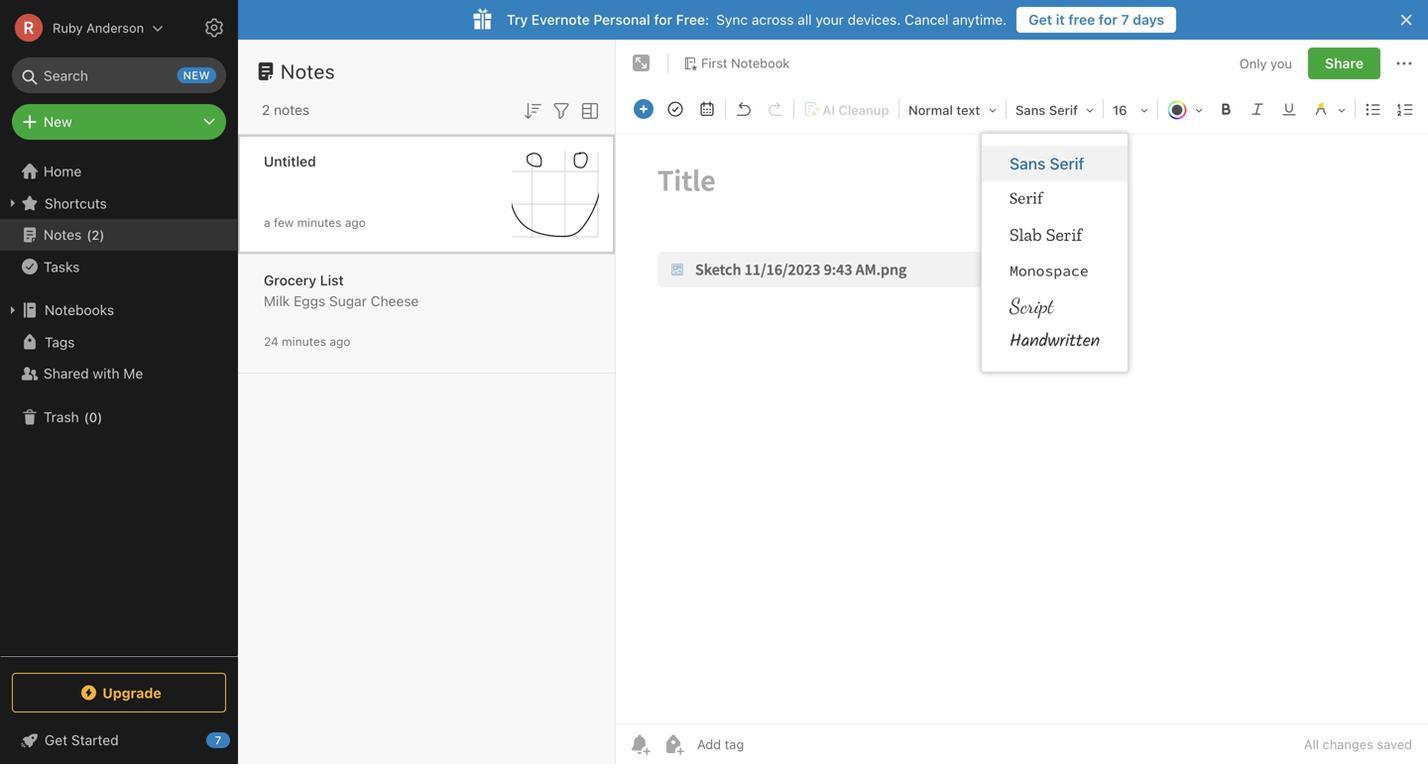 Task type: locate. For each thing, give the bounding box(es) containing it.
notebooks
[[45, 302, 114, 318]]

list
[[320, 272, 344, 289]]

trash ( 0 )
[[44, 409, 102, 425]]

personal
[[593, 11, 650, 28]]

shared with me
[[44, 365, 143, 382]]

) right trash
[[97, 410, 102, 425]]

notebooks link
[[0, 295, 237, 326]]

get left started
[[45, 732, 68, 749]]

eggs
[[294, 293, 325, 309]]

0 vertical spatial minutes
[[297, 216, 342, 230]]

1 horizontal spatial for
[[1099, 11, 1118, 28]]

0 vertical spatial sans
[[1016, 103, 1046, 118]]

1 vertical spatial 2
[[92, 227, 99, 242]]

for right free
[[1099, 11, 1118, 28]]

for left the 'free:'
[[654, 11, 672, 28]]

undo image
[[730, 95, 758, 123]]

sugar
[[329, 293, 367, 309]]

0 vertical spatial notes
[[281, 60, 335, 83]]

get inside help and learning task checklist field
[[45, 732, 68, 749]]

0 vertical spatial get
[[1029, 11, 1052, 28]]

0 vertical spatial sans serif
[[1016, 103, 1078, 118]]

0 vertical spatial ago
[[345, 216, 366, 230]]

first
[[701, 56, 728, 71]]

serif up serif link
[[1050, 154, 1084, 173]]

notes inside tree
[[44, 227, 82, 243]]

all
[[798, 11, 812, 28]]

sans inside field
[[1016, 103, 1046, 118]]

cheese
[[371, 293, 419, 309]]

underline image
[[1275, 95, 1303, 123]]

italic image
[[1244, 95, 1271, 123]]

sans serif inside field
[[1016, 103, 1078, 118]]

0 vertical spatial )
[[99, 227, 105, 242]]

saved
[[1377, 737, 1412, 752]]

Font color field
[[1160, 95, 1210, 124]]

notes
[[274, 102, 310, 118]]

handwritten link
[[982, 324, 1128, 360]]

all changes saved
[[1304, 737, 1412, 752]]

7
[[1121, 11, 1129, 28], [215, 734, 221, 747]]

sans up sans serif link
[[1016, 103, 1046, 118]]

script link
[[982, 289, 1128, 324]]

tasks
[[44, 259, 80, 275]]

get left it
[[1029, 11, 1052, 28]]

) inside notes ( 2 )
[[99, 227, 105, 242]]

shared with me link
[[0, 358, 237, 390]]

notes up tasks
[[44, 227, 82, 243]]

24
[[264, 335, 278, 349]]

settings image
[[202, 16, 226, 40]]

1 vertical spatial sans serif
[[1010, 154, 1084, 173]]

trash
[[44, 409, 79, 425]]

1 vertical spatial get
[[45, 732, 68, 749]]

ruby anderson
[[53, 20, 144, 35]]

upgrade button
[[12, 673, 226, 713]]

0 vertical spatial (
[[87, 227, 92, 242]]

new
[[44, 114, 72, 130]]

notes for notes ( 2 )
[[44, 227, 82, 243]]

handwritten
[[1010, 328, 1100, 356]]

for for 7
[[1099, 11, 1118, 28]]

Help and Learning task checklist field
[[0, 725, 238, 757]]

2 down shortcuts in the left top of the page
[[92, 227, 99, 242]]

notebook
[[731, 56, 790, 71]]

get
[[1029, 11, 1052, 28], [45, 732, 68, 749]]

get inside button
[[1029, 11, 1052, 28]]

7 left click to collapse image
[[215, 734, 221, 747]]

( down shortcuts in the left top of the page
[[87, 227, 92, 242]]

1 horizontal spatial notes
[[281, 60, 335, 83]]

0 vertical spatial 7
[[1121, 11, 1129, 28]]

few
[[274, 216, 294, 230]]

1 vertical spatial (
[[84, 410, 89, 425]]

sans serif up sans serif link
[[1016, 103, 1078, 118]]

0
[[89, 410, 97, 425]]

( inside trash ( 0 )
[[84, 410, 89, 425]]

0 horizontal spatial get
[[45, 732, 68, 749]]

your
[[816, 11, 844, 28]]

sync
[[716, 11, 748, 28]]

) down shortcuts button
[[99, 227, 105, 242]]

get for get it free for 7 days
[[1029, 11, 1052, 28]]

new
[[183, 69, 210, 82]]

free
[[1068, 11, 1095, 28]]

tree
[[0, 156, 238, 656]]

sans serif
[[1016, 103, 1078, 118], [1010, 154, 1084, 173]]

minutes right few
[[297, 216, 342, 230]]

tree containing home
[[0, 156, 238, 656]]

ago
[[345, 216, 366, 230], [330, 335, 350, 349]]

you
[[1271, 56, 1292, 71]]

ago down sugar
[[330, 335, 350, 349]]

serif up the slab
[[1010, 189, 1043, 209]]

1 horizontal spatial 7
[[1121, 11, 1129, 28]]

bulleted list image
[[1360, 95, 1387, 123]]

notes inside 'note list' element
[[281, 60, 335, 83]]

click to collapse image
[[231, 728, 245, 752]]

)
[[99, 227, 105, 242], [97, 410, 102, 425]]

2
[[262, 102, 270, 118], [92, 227, 99, 242]]

Add tag field
[[695, 736, 844, 753]]

minutes
[[297, 216, 342, 230], [282, 335, 326, 349]]

only you
[[1240, 56, 1292, 71]]

2 for from the left
[[1099, 11, 1118, 28]]

numbered list image
[[1391, 95, 1419, 123]]

for for free:
[[654, 11, 672, 28]]

get started
[[45, 732, 119, 749]]

0 horizontal spatial for
[[654, 11, 672, 28]]

share button
[[1308, 48, 1381, 79]]

minutes right 24
[[282, 335, 326, 349]]

changes
[[1323, 737, 1373, 752]]

first notebook
[[701, 56, 790, 71]]

1 horizontal spatial get
[[1029, 11, 1052, 28]]

1 horizontal spatial 2
[[262, 102, 270, 118]]

1 vertical spatial )
[[97, 410, 102, 425]]

7 left days
[[1121, 11, 1129, 28]]

Font size field
[[1106, 95, 1155, 124]]

script
[[1010, 294, 1054, 319]]

add tag image
[[662, 733, 685, 757]]

0 horizontal spatial notes
[[44, 227, 82, 243]]

notes ( 2 )
[[44, 227, 105, 243]]

days
[[1133, 11, 1164, 28]]

(
[[87, 227, 92, 242], [84, 410, 89, 425]]

0 vertical spatial 2
[[262, 102, 270, 118]]

Note Editor text field
[[616, 135, 1428, 724]]

new search field
[[26, 58, 216, 93]]

ruby
[[53, 20, 83, 35]]

for inside button
[[1099, 11, 1118, 28]]

sans up serif link
[[1010, 154, 1046, 173]]

1 vertical spatial sans
[[1010, 154, 1046, 173]]

1 for from the left
[[654, 11, 672, 28]]

sans serif up serif link
[[1010, 154, 1084, 173]]

serif up sans serif link
[[1049, 103, 1078, 118]]

across
[[752, 11, 794, 28]]

7 inside button
[[1121, 11, 1129, 28]]

) for trash
[[97, 410, 102, 425]]

0 horizontal spatial 7
[[215, 734, 221, 747]]

upgrade
[[102, 685, 161, 701]]

2 left notes
[[262, 102, 270, 118]]

calendar event image
[[693, 95, 721, 123]]

shared
[[44, 365, 89, 382]]

0 horizontal spatial 2
[[92, 227, 99, 242]]

home
[[44, 163, 82, 180]]

1 vertical spatial 7
[[215, 734, 221, 747]]

sans serif link
[[982, 146, 1128, 181]]

More actions field
[[1392, 48, 1416, 79]]

note list element
[[238, 40, 616, 765]]

sans
[[1016, 103, 1046, 118], [1010, 154, 1046, 173]]

grocery list milk eggs sugar cheese
[[264, 272, 419, 309]]

1 vertical spatial notes
[[44, 227, 82, 243]]

ago up grocery list milk eggs sugar cheese on the top left
[[345, 216, 366, 230]]

notes up notes
[[281, 60, 335, 83]]

( inside notes ( 2 )
[[87, 227, 92, 242]]

serif
[[1049, 103, 1078, 118], [1050, 154, 1084, 173], [1010, 189, 1043, 209], [1046, 224, 1082, 245]]

get it free for 7 days button
[[1017, 7, 1176, 33]]

only
[[1240, 56, 1267, 71]]

) inside trash ( 0 )
[[97, 410, 102, 425]]

Highlight field
[[1305, 95, 1353, 124]]

Account field
[[0, 8, 164, 48]]

( right trash
[[84, 410, 89, 425]]

notes
[[281, 60, 335, 83], [44, 227, 82, 243]]

home link
[[0, 156, 238, 187]]

Sort options field
[[521, 97, 544, 123]]

serif inside field
[[1049, 103, 1078, 118]]

serif down serif link
[[1046, 224, 1082, 245]]

Font family field
[[1009, 95, 1101, 124]]



Task type: vqa. For each thing, say whether or not it's contained in the screenshot.
Serif
yes



Task type: describe. For each thing, give the bounding box(es) containing it.
7 inside help and learning task checklist field
[[215, 734, 221, 747]]

add a reminder image
[[628, 733, 652, 757]]

slab serif
[[1010, 224, 1082, 245]]

with
[[93, 365, 120, 382]]

tags
[[45, 334, 75, 350]]

cancel
[[905, 11, 949, 28]]

a
[[264, 216, 270, 230]]

2 inside notes ( 2 )
[[92, 227, 99, 242]]

shortcuts button
[[0, 187, 237, 219]]

1 vertical spatial minutes
[[282, 335, 326, 349]]

sans inside menu item
[[1010, 154, 1046, 173]]

tags button
[[0, 326, 237, 358]]

tasks button
[[0, 251, 237, 283]]

script handwritten
[[1010, 294, 1100, 356]]

first notebook button
[[676, 50, 797, 77]]

monospace
[[1010, 261, 1089, 280]]

Add filters field
[[549, 97, 573, 123]]

monospace link
[[982, 253, 1128, 289]]

untitled
[[264, 153, 316, 170]]

me
[[123, 365, 143, 382]]

More field
[[1421, 95, 1428, 123]]

16
[[1113, 103, 1127, 118]]

Heading level field
[[902, 95, 1004, 124]]

serif inside menu item
[[1050, 154, 1084, 173]]

serif link
[[982, 181, 1128, 217]]

( for trash
[[84, 410, 89, 425]]

View options field
[[573, 97, 602, 123]]

get it free for 7 days
[[1029, 11, 1164, 28]]

slab serif link
[[982, 217, 1128, 253]]

shortcuts
[[45, 195, 107, 211]]

try evernote personal for free: sync across all your devices. cancel anytime.
[[507, 11, 1007, 28]]

bold image
[[1212, 95, 1240, 123]]

all
[[1304, 737, 1319, 752]]

add filters image
[[549, 99, 573, 123]]

free:
[[676, 11, 709, 28]]

try
[[507, 11, 528, 28]]

slab
[[1010, 224, 1042, 245]]

more actions image
[[1392, 52, 1416, 75]]

normal text
[[908, 103, 980, 118]]

devices.
[[848, 11, 901, 28]]

dropdown list menu
[[982, 146, 1128, 360]]

sans serif inside menu item
[[1010, 154, 1084, 173]]

new button
[[12, 104, 226, 140]]

it
[[1056, 11, 1065, 28]]

24 minutes ago
[[264, 335, 350, 349]]

anderson
[[86, 20, 144, 35]]

expand note image
[[630, 52, 654, 75]]

a few minutes ago
[[264, 216, 366, 230]]

Search text field
[[26, 58, 212, 93]]

expand notebooks image
[[5, 302, 21, 318]]

2 inside 'note list' element
[[262, 102, 270, 118]]

share
[[1325, 55, 1364, 71]]

1 vertical spatial ago
[[330, 335, 350, 349]]

task image
[[662, 95, 689, 123]]

evernote
[[531, 11, 590, 28]]

) for notes
[[99, 227, 105, 242]]

text
[[956, 103, 980, 118]]

started
[[71, 732, 119, 749]]

anytime.
[[952, 11, 1007, 28]]

get for get started
[[45, 732, 68, 749]]

2 notes
[[262, 102, 310, 118]]

( for notes
[[87, 227, 92, 242]]

notes for notes
[[281, 60, 335, 83]]

normal
[[908, 103, 953, 118]]

milk
[[264, 293, 290, 309]]

Insert field
[[629, 95, 659, 123]]

thumbnail image
[[512, 151, 599, 239]]

note window element
[[616, 40, 1428, 765]]

grocery
[[264, 272, 316, 289]]

sans serif menu item
[[982, 146, 1128, 181]]



